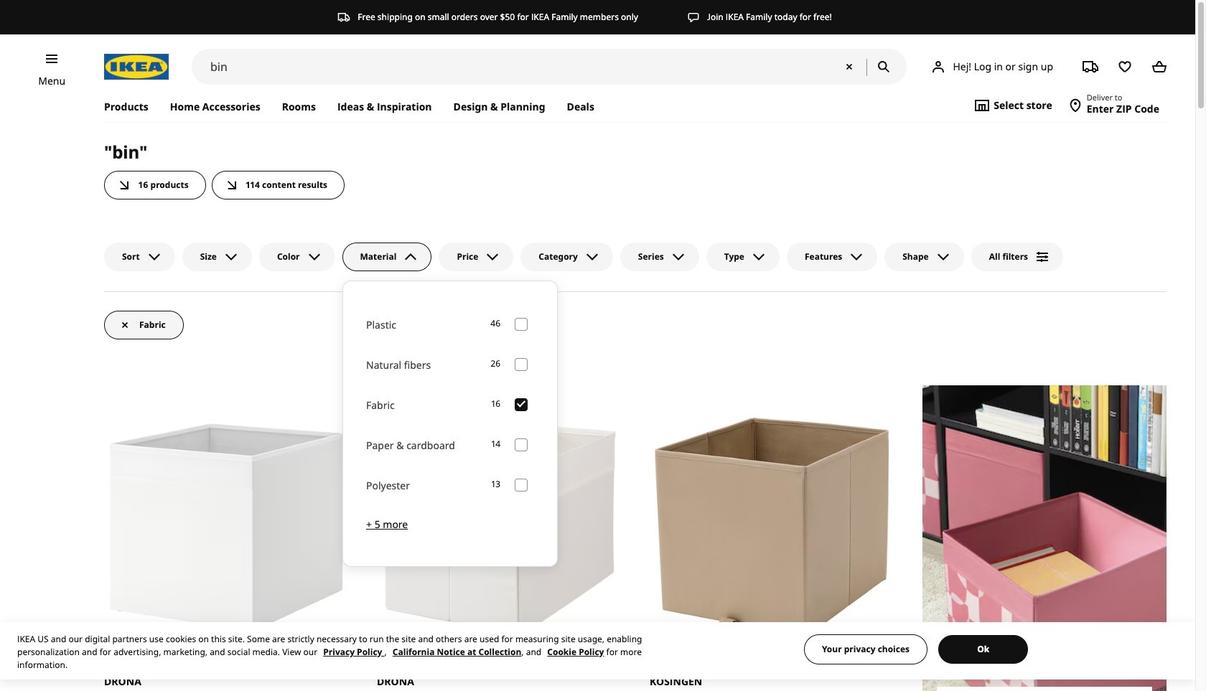 Task type: vqa. For each thing, say whether or not it's contained in the screenshot.
advertising,
no



Task type: describe. For each thing, give the bounding box(es) containing it.
14 products element
[[492, 438, 501, 452]]

16 products element
[[492, 398, 501, 412]]

ikea logotype, go to start page image
[[104, 54, 169, 80]]

46 products element
[[491, 318, 501, 331]]



Task type: locate. For each thing, give the bounding box(es) containing it.
26 products element
[[491, 358, 501, 371]]

None search field
[[192, 49, 907, 85]]

Search by product text field
[[192, 49, 907, 85]]

13 products element
[[492, 479, 501, 492]]



